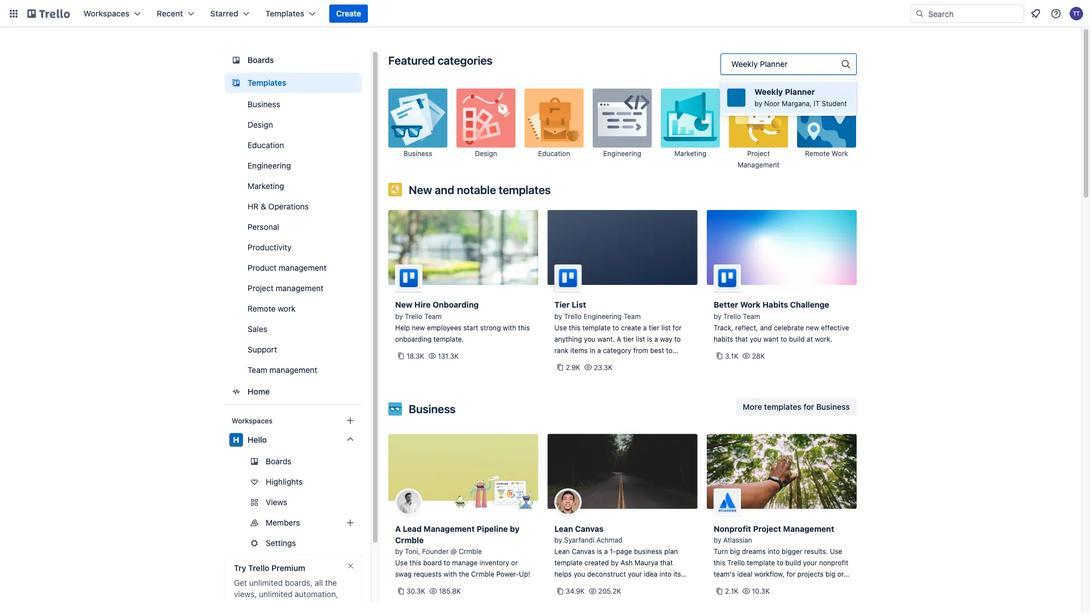 Task type: locate. For each thing, give the bounding box(es) containing it.
to up players,
[[666, 346, 673, 354]]

lean
[[555, 524, 573, 534], [555, 548, 570, 556]]

trello inside try trello premium get unlimited boards, all the views, unlimited automation, and more.
[[248, 564, 269, 573]]

a up the category
[[617, 335, 621, 343]]

list up the way
[[662, 324, 671, 332]]

forward image right add icon
[[359, 516, 373, 530]]

new up 'onboarding'
[[412, 324, 425, 332]]

2 lean from the top
[[555, 548, 570, 556]]

trello inside better work habits challenge by trello team track, reflect, and celebrate new effective habits that you want to build at work.
[[723, 312, 741, 320]]

1 vertical spatial into
[[660, 570, 672, 578]]

education link
[[525, 89, 584, 170], [225, 136, 362, 154]]

2 vertical spatial project
[[753, 524, 781, 534]]

into left its
[[660, 570, 672, 578]]

use up anything
[[555, 324, 567, 332]]

design down design icon on the top left of page
[[475, 150, 497, 158]]

use
[[555, 324, 567, 332], [830, 548, 843, 556], [395, 559, 408, 567]]

add image
[[344, 516, 357, 530]]

templates link
[[225, 73, 362, 93]]

employees
[[427, 324, 462, 332]]

assumptions.
[[568, 582, 610, 590]]

1 vertical spatial for
[[804, 402, 814, 411]]

forward image inside views link
[[359, 496, 373, 509]]

by up help
[[395, 312, 403, 320]]

with inside a lead management pipeline by crmble by toni, founder @ crmble use this board to manage inventory or swag requests with the crmble power-up!
[[444, 570, 457, 578]]

or inside a lead management pipeline by crmble by toni, founder @ crmble use this board to manage inventory or swag requests with the crmble power-up!
[[511, 559, 518, 567]]

remote up sales
[[248, 304, 276, 313]]

1 vertical spatial forward image
[[359, 516, 373, 530]]

engineering up want.
[[584, 312, 622, 320]]

use up the swag
[[395, 559, 408, 567]]

0 vertical spatial best
[[650, 346, 664, 354]]

to inside a lead management pipeline by crmble by toni, founder @ crmble use this board to manage inventory or swag requests with the crmble power-up!
[[444, 559, 450, 567]]

design icon image
[[457, 89, 516, 148]]

by up track,
[[714, 312, 722, 320]]

for left projects
[[787, 570, 796, 578]]

build inside better work habits challenge by trello team track, reflect, and celebrate new effective habits that you want to build at work.
[[789, 335, 805, 343]]

automation,
[[295, 590, 338, 599]]

new left notable
[[409, 183, 432, 196]]

this down turn
[[714, 559, 726, 567]]

1 horizontal spatial marketing
[[675, 150, 707, 158]]

0 vertical spatial project management
[[738, 150, 780, 169]]

2 management from the left
[[783, 524, 834, 534]]

1 horizontal spatial new
[[806, 324, 819, 332]]

this up anything
[[569, 324, 581, 332]]

1 vertical spatial marketing link
[[225, 177, 362, 195]]

more.
[[250, 601, 271, 610]]

1 vertical spatial best
[[623, 358, 637, 366]]

highlights link
[[225, 473, 362, 491]]

0 horizontal spatial business link
[[225, 95, 362, 114]]

0 vertical spatial with
[[503, 324, 516, 332]]

templates button
[[259, 5, 323, 23]]

atlassian
[[723, 536, 752, 544]]

project management down product management at the left top of the page
[[248, 284, 324, 293]]

1 horizontal spatial list
[[662, 324, 671, 332]]

your
[[803, 559, 817, 567], [628, 570, 642, 578]]

0 horizontal spatial project management
[[248, 284, 324, 293]]

founder
[[422, 548, 449, 556]]

that
[[735, 335, 748, 343], [660, 559, 673, 567]]

0 horizontal spatial trello team image
[[395, 265, 422, 292]]

team down "hire"
[[425, 312, 442, 320]]

1 horizontal spatial a
[[617, 335, 621, 343]]

hello
[[248, 435, 267, 445]]

management down productivity link
[[279, 263, 327, 273]]

project up dreams
[[753, 524, 781, 534]]

trello down "hire"
[[405, 312, 423, 320]]

the down manage
[[459, 570, 469, 578]]

your inside 'lean canvas by syarfandi achmad lean canvas is a 1-page business plan template created by ash maurya that helps you deconstruct your idea into its key assumptions.'
[[628, 570, 642, 578]]

this inside nonprofit project management by atlassian turn big dreams into bigger results. use this trello template to build your nonprofit team's ideal workflow, for projects big or small.
[[714, 559, 726, 567]]

new inside better work habits challenge by trello team track, reflect, and celebrate new effective habits that you want to build at work.
[[806, 324, 819, 332]]

crmble up manage
[[459, 548, 482, 556]]

you down "reflect,"
[[750, 335, 762, 343]]

search image
[[915, 9, 924, 18]]

project inside nonprofit project management by atlassian turn big dreams into bigger results. use this trello template to build your nonprofit team's ideal workflow, for projects big or small.
[[753, 524, 781, 534]]

0 vertical spatial project
[[747, 150, 770, 158]]

best down the way
[[650, 346, 664, 354]]

dishes,
[[600, 369, 623, 377]]

a left lead
[[395, 524, 401, 534]]

management up '@'
[[424, 524, 475, 534]]

template board image
[[229, 76, 243, 90]]

best right be:
[[623, 358, 637, 366]]

engineering icon image
[[593, 89, 652, 148]]

the inside try trello premium get unlimited boards, all the views, unlimited automation, and more.
[[325, 578, 337, 588]]

workspaces inside 'popup button'
[[83, 9, 130, 18]]

1 horizontal spatial templates
[[764, 402, 802, 411]]

team inside new hire onboarding by trello team help new employees start strong with this onboarding template.
[[425, 312, 442, 320]]

use up "nonprofit"
[[830, 548, 843, 556]]

crmble down inventory
[[471, 570, 494, 578]]

you inside 'lean canvas by syarfandi achmad lean canvas is a 1-page business plan template created by ash maurya that helps you deconstruct your idea into its key assumptions.'
[[574, 570, 585, 578]]

with up 185.8k
[[444, 570, 457, 578]]

use inside the tier list by trello engineering team use this template to create a tier list for anything you want. a tier list is a way to rank items in a category from best to worst. this could be: best nba players, goat'd pasta dishes, and tastiest fast food joints.
[[555, 324, 567, 332]]

0 horizontal spatial for
[[673, 324, 682, 332]]

2 vertical spatial use
[[395, 559, 408, 567]]

2 trello team image from the left
[[714, 265, 741, 292]]

0 horizontal spatial project management link
[[225, 279, 362, 298]]

remote
[[805, 150, 830, 158], [248, 304, 276, 313]]

templates right 'template board' icon
[[248, 78, 286, 87]]

@
[[451, 548, 457, 556]]

0 horizontal spatial education
[[248, 141, 284, 150]]

0 horizontal spatial workspaces
[[83, 9, 130, 18]]

team's
[[714, 570, 735, 578]]

planner
[[785, 87, 815, 97]]

1 horizontal spatial business link
[[388, 89, 447, 170]]

1 horizontal spatial trello team image
[[714, 265, 741, 292]]

new inside new hire onboarding by trello team help new employees start strong with this onboarding template.
[[395, 300, 413, 309]]

boards link up highlights link
[[225, 453, 362, 471]]

1 vertical spatial work
[[278, 304, 296, 313]]

for right the more
[[804, 402, 814, 411]]

trello team image up "hire"
[[395, 265, 422, 292]]

1 horizontal spatial remote work link
[[797, 89, 856, 170]]

project down the product
[[248, 284, 274, 293]]

2 horizontal spatial use
[[830, 548, 843, 556]]

views,
[[234, 590, 257, 599]]

0 vertical spatial boards
[[248, 55, 274, 65]]

this
[[576, 358, 590, 366]]

1 vertical spatial project management
[[248, 284, 324, 293]]

management down product management link
[[276, 284, 324, 293]]

1 new from the left
[[412, 324, 425, 332]]

trello right try
[[248, 564, 269, 573]]

2 boards link from the top
[[225, 453, 362, 471]]

1 boards link from the top
[[225, 50, 362, 70]]

1 vertical spatial business icon image
[[388, 402, 402, 416]]

1 horizontal spatial the
[[459, 570, 469, 578]]

project down project management icon
[[747, 150, 770, 158]]

help
[[395, 324, 410, 332]]

big down atlassian
[[730, 548, 740, 556]]

requests
[[414, 570, 442, 578]]

trello team image for better
[[714, 265, 741, 292]]

nonprofit
[[819, 559, 849, 567]]

management inside nonprofit project management by atlassian turn big dreams into bigger results. use this trello template to build your nonprofit team's ideal workflow, for projects big or small.
[[783, 524, 834, 534]]

marketing up &
[[248, 181, 284, 191]]

work down remote work icon
[[832, 150, 848, 158]]

2 new from the left
[[806, 324, 819, 332]]

members link
[[225, 514, 373, 532]]

you inside the tier list by trello engineering team use this template to create a tier list for anything you want. a tier list is a way to rank items in a category from best to worst. this could be: best nba players, goat'd pasta dishes, and tastiest fast food joints.
[[584, 335, 596, 343]]

0 vertical spatial new
[[409, 183, 432, 196]]

and
[[435, 183, 454, 196], [760, 324, 772, 332], [625, 369, 637, 377], [234, 601, 248, 610]]

0 vertical spatial templates
[[266, 9, 304, 18]]

template up want.
[[583, 324, 611, 332]]

1 horizontal spatial with
[[503, 324, 516, 332]]

trello team image up better
[[714, 265, 741, 292]]

it
[[814, 99, 820, 107]]

project
[[747, 150, 770, 158], [248, 284, 274, 293], [753, 524, 781, 534]]

1 vertical spatial lean
[[555, 548, 570, 556]]

forward image up forward image
[[359, 496, 373, 509]]

the
[[459, 570, 469, 578], [325, 578, 337, 588]]

0 vertical spatial is
[[647, 335, 653, 343]]

0 vertical spatial business icon image
[[388, 89, 447, 148]]

templates right the more
[[764, 402, 802, 411]]

0 vertical spatial big
[[730, 548, 740, 556]]

1 trello team image from the left
[[395, 265, 422, 292]]

turn
[[714, 548, 728, 556]]

views link
[[225, 493, 373, 512]]

use for nonprofit project management
[[830, 548, 843, 556]]

build down bigger at the bottom
[[786, 559, 801, 567]]

management
[[424, 524, 475, 534], [783, 524, 834, 534]]

by up turn
[[714, 536, 722, 544]]

or down "nonprofit"
[[838, 570, 844, 578]]

0 vertical spatial marketing link
[[661, 89, 720, 170]]

a
[[617, 335, 621, 343], [395, 524, 401, 534]]

new
[[412, 324, 425, 332], [806, 324, 819, 332]]

support link
[[225, 341, 362, 359]]

forward image
[[359, 496, 373, 509], [359, 516, 373, 530]]

0 vertical spatial workspaces
[[83, 9, 130, 18]]

0 horizontal spatial design link
[[225, 116, 362, 134]]

or inside nonprofit project management by atlassian turn big dreams into bigger results. use this trello template to build your nonprofit team's ideal workflow, for projects big or small.
[[838, 570, 844, 578]]

1 vertical spatial remote
[[248, 304, 276, 313]]

atlassian image
[[714, 489, 741, 516]]

1 horizontal spatial work
[[832, 150, 848, 158]]

1 vertical spatial workspaces
[[232, 417, 273, 425]]

1 vertical spatial is
[[597, 548, 602, 556]]

dreams
[[742, 548, 766, 556]]

lean down syarfandi
[[555, 548, 570, 556]]

0 horizontal spatial your
[[628, 570, 642, 578]]

work.
[[815, 335, 832, 343]]

to right the way
[[675, 335, 681, 343]]

by inside better work habits challenge by trello team track, reflect, and celebrate new effective habits that you want to build at work.
[[714, 312, 722, 320]]

terry turtle (terryturtle) image
[[1070, 7, 1083, 20]]

project management down project management icon
[[738, 150, 780, 169]]

best
[[650, 346, 664, 354], [623, 358, 637, 366]]

1 horizontal spatial your
[[803, 559, 817, 567]]

personal link
[[225, 218, 362, 236]]

1 vertical spatial big
[[826, 570, 836, 578]]

more templates for business
[[743, 402, 850, 411]]

business
[[248, 100, 280, 109], [404, 150, 432, 158], [816, 402, 850, 411], [409, 402, 456, 416]]

1 horizontal spatial project management link
[[729, 89, 788, 170]]

you up in
[[584, 335, 596, 343]]

None text field
[[731, 59, 789, 70]]

management up results.
[[783, 524, 834, 534]]

0 vertical spatial design
[[248, 120, 273, 129]]

to down the 'celebrate' at the bottom right
[[781, 335, 787, 343]]

canvas down syarfandi
[[572, 548, 595, 556]]

by left noor
[[755, 99, 762, 107]]

list up the from
[[636, 335, 645, 343]]

use inside nonprofit project management by atlassian turn big dreams into bigger results. use this trello template to build your nonprofit team's ideal workflow, for projects big or small.
[[830, 548, 843, 556]]

team management
[[248, 365, 317, 375]]

inventory
[[480, 559, 509, 567]]

marketing down marketing icon
[[675, 150, 707, 158]]

1 vertical spatial project
[[248, 284, 274, 293]]

1 vertical spatial design
[[475, 150, 497, 158]]

canvas up syarfandi
[[575, 524, 604, 534]]

new hire onboarding by trello team help new employees start strong with this onboarding template.
[[395, 300, 530, 343]]

for up players,
[[673, 324, 682, 332]]

0 horizontal spatial or
[[511, 559, 518, 567]]

1 horizontal spatial into
[[768, 548, 780, 556]]

that inside 'lean canvas by syarfandi achmad lean canvas is a 1-page business plan template created by ash maurya that helps you deconstruct your idea into its key assumptions.'
[[660, 559, 673, 567]]

create button
[[329, 5, 368, 23]]

this down toni,
[[410, 559, 421, 567]]

a inside the tier list by trello engineering team use this template to create a tier list for anything you want. a tier list is a way to rank items in a category from best to worst. this could be: best nba players, goat'd pasta dishes, and tastiest fast food joints.
[[617, 335, 621, 343]]

create
[[621, 324, 641, 332]]

for inside button
[[804, 402, 814, 411]]

1 vertical spatial boards
[[266, 457, 292, 466]]

boards link
[[225, 50, 362, 70], [225, 453, 362, 471]]

0 vertical spatial tier
[[649, 324, 660, 332]]

marketing icon image
[[661, 89, 720, 148]]

business icon image
[[388, 89, 447, 148], [388, 402, 402, 416]]

0 vertical spatial canvas
[[575, 524, 604, 534]]

trello down better
[[723, 312, 741, 320]]

lean up syarfandi
[[555, 524, 573, 534]]

0 horizontal spatial a
[[395, 524, 401, 534]]

by down tier
[[555, 312, 562, 320]]

onboarding
[[395, 335, 432, 343]]

with right strong
[[503, 324, 516, 332]]

0 notifications image
[[1029, 7, 1043, 20]]

marketing link
[[661, 89, 720, 170], [225, 177, 362, 195]]

boards right the board image
[[248, 55, 274, 65]]

this inside a lead management pipeline by crmble by toni, founder @ crmble use this board to manage inventory or swag requests with the crmble power-up!
[[410, 559, 421, 567]]

worst.
[[555, 358, 574, 366]]

work up sales link
[[278, 304, 296, 313]]

1 horizontal spatial use
[[555, 324, 567, 332]]

1 vertical spatial marketing
[[248, 181, 284, 191]]

to inside better work habits challenge by trello team track, reflect, and celebrate new effective habits that you want to build at work.
[[781, 335, 787, 343]]

try
[[234, 564, 246, 573]]

34.9k
[[566, 587, 585, 595]]

product management
[[248, 263, 327, 273]]

want.
[[598, 335, 615, 343]]

ideal
[[737, 570, 753, 578]]

1 horizontal spatial marketing link
[[661, 89, 720, 170]]

to
[[613, 324, 619, 332], [675, 335, 681, 343], [781, 335, 787, 343], [666, 346, 673, 354], [444, 559, 450, 567], [777, 559, 784, 567]]

template inside nonprofit project management by atlassian turn big dreams into bigger results. use this trello template to build your nonprofit team's ideal workflow, for projects big or small.
[[747, 559, 775, 567]]

student
[[822, 99, 847, 107]]

0 horizontal spatial into
[[660, 570, 672, 578]]

1 horizontal spatial best
[[650, 346, 664, 354]]

0 vertical spatial build
[[789, 335, 805, 343]]

use inside a lead management pipeline by crmble by toni, founder @ crmble use this board to manage inventory or swag requests with the crmble power-up!
[[395, 559, 408, 567]]

engineering link for left education 'link'
[[225, 157, 362, 175]]

nonprofit project management by atlassian turn big dreams into bigger results. use this trello template to build your nonprofit team's ideal workflow, for projects big or small.
[[714, 524, 849, 590]]

projects
[[798, 570, 824, 578]]

recent
[[157, 9, 183, 18]]

1 management from the left
[[424, 524, 475, 534]]

that down "reflect,"
[[735, 335, 748, 343]]

is up created
[[597, 548, 602, 556]]

new up at at the right of page
[[806, 324, 819, 332]]

be:
[[611, 358, 621, 366]]

the inside a lead management pipeline by crmble by toni, founder @ crmble use this board to manage inventory or swag requests with the crmble power-up!
[[459, 570, 469, 578]]

0 horizontal spatial remote work link
[[225, 300, 362, 318]]

featured categories
[[388, 53, 493, 67]]

new for new and notable templates
[[409, 183, 432, 196]]

boards for views
[[266, 457, 292, 466]]

0 horizontal spatial use
[[395, 559, 408, 567]]

marketing
[[675, 150, 707, 158], [248, 181, 284, 191]]

crmble down lead
[[395, 536, 424, 545]]

is inside the tier list by trello engineering team use this template to create a tier list for anything you want. a tier list is a way to rank items in a category from best to worst. this could be: best nba players, goat'd pasta dishes, and tastiest fast food joints.
[[647, 335, 653, 343]]

1 vertical spatial list
[[636, 335, 645, 343]]

0 vertical spatial use
[[555, 324, 567, 332]]

pasta
[[581, 369, 598, 377]]

remote work link
[[797, 89, 856, 170], [225, 300, 362, 318]]

team up create
[[624, 312, 641, 320]]

1 horizontal spatial for
[[787, 570, 796, 578]]

engineering up &
[[248, 161, 291, 170]]

1 vertical spatial a
[[395, 524, 401, 534]]

1 vertical spatial remote work
[[248, 304, 296, 313]]

0 vertical spatial forward image
[[359, 496, 373, 509]]

remote work icon image
[[797, 89, 856, 148]]

build
[[789, 335, 805, 343], [786, 559, 801, 567]]

2.9k
[[566, 363, 580, 371]]

1 horizontal spatial that
[[735, 335, 748, 343]]

and up want
[[760, 324, 772, 332]]

helps
[[555, 570, 572, 578]]

the right all
[[325, 578, 337, 588]]

205.2k
[[598, 587, 621, 595]]

1 vertical spatial templates
[[764, 402, 802, 411]]

None field
[[721, 53, 857, 116]]

productivity link
[[225, 239, 362, 257]]

1 vertical spatial boards link
[[225, 453, 362, 471]]

2 vertical spatial engineering
[[584, 312, 622, 320]]

0 horizontal spatial the
[[325, 578, 337, 588]]

1 vertical spatial your
[[628, 570, 642, 578]]

trello inside nonprofit project management by atlassian turn big dreams into bigger results. use this trello template to build your nonprofit team's ideal workflow, for projects big or small.
[[727, 559, 745, 567]]

0 vertical spatial boards link
[[225, 50, 362, 70]]

that down plan at the bottom right of page
[[660, 559, 673, 567]]

use for a lead management pipeline by crmble
[[395, 559, 408, 567]]

to inside nonprofit project management by atlassian turn big dreams into bigger results. use this trello template to build your nonprofit team's ideal workflow, for projects big or small.
[[777, 559, 784, 567]]

1 vertical spatial tier
[[623, 335, 634, 343]]

board
[[423, 559, 442, 567]]

0 horizontal spatial remote
[[248, 304, 276, 313]]

this inside new hire onboarding by trello team help new employees start strong with this onboarding template.
[[518, 324, 530, 332]]

onboarding
[[433, 300, 479, 309]]

management down project management icon
[[738, 161, 780, 169]]

into
[[768, 548, 780, 556], [660, 570, 672, 578]]

team down "work"
[[743, 312, 760, 320]]

hr & operations
[[248, 202, 309, 211]]

1 forward image from the top
[[359, 496, 373, 509]]

1 vertical spatial use
[[830, 548, 843, 556]]

and right dishes, on the bottom of page
[[625, 369, 637, 377]]

to up workflow,
[[777, 559, 784, 567]]

engineering down engineering icon at top
[[603, 150, 641, 158]]

page
[[616, 548, 632, 556]]

by right pipeline
[[510, 524, 520, 534]]

this for a lead management pipeline by crmble
[[410, 559, 421, 567]]

goat'd
[[555, 369, 579, 377]]

design down 'templates' link
[[248, 120, 273, 129]]

this right strong
[[518, 324, 530, 332]]

boards link for home
[[225, 50, 362, 70]]

template down dreams
[[747, 559, 775, 567]]

1 horizontal spatial management
[[783, 524, 834, 534]]

1 horizontal spatial tier
[[649, 324, 660, 332]]

1 horizontal spatial workspaces
[[232, 417, 273, 425]]

a right create
[[643, 324, 647, 332]]

trello up ideal
[[727, 559, 745, 567]]

a left 1-
[[604, 548, 608, 556]]

trello team image
[[395, 265, 422, 292], [714, 265, 741, 292]]

management inside a lead management pipeline by crmble by toni, founder @ crmble use this board to manage inventory or swag requests with the crmble power-up!
[[424, 524, 475, 534]]

syarfandi achmad image
[[555, 489, 582, 516]]

sales link
[[225, 320, 362, 338]]

0 horizontal spatial with
[[444, 570, 457, 578]]

1-
[[610, 548, 616, 556]]

remote work up sales
[[248, 304, 296, 313]]

business link for left education 'link'
[[225, 95, 362, 114]]

30.3k
[[407, 587, 425, 595]]



Task type: describe. For each thing, give the bounding box(es) containing it.
up!
[[519, 570, 530, 578]]

operations
[[268, 202, 309, 211]]

0 horizontal spatial education link
[[225, 136, 362, 154]]

this inside the tier list by trello engineering team use this template to create a tier list for anything you want. a tier list is a way to rank items in a category from best to worst. this could be: best nba players, goat'd pasta dishes, and tastiest fast food joints.
[[569, 324, 581, 332]]

this for new hire onboarding
[[518, 324, 530, 332]]

trello inside the tier list by trello engineering team use this template to create a tier list for anything you want. a tier list is a way to rank items in a category from best to worst. this could be: best nba players, goat'd pasta dishes, and tastiest fast food joints.
[[564, 312, 582, 320]]

a inside 'lean canvas by syarfandi achmad lean canvas is a 1-page business plan template created by ash maurya that helps you deconstruct your idea into its key assumptions.'
[[604, 548, 608, 556]]

marketing link for education 'link' to the right
[[661, 89, 720, 170]]

your inside nonprofit project management by atlassian turn big dreams into bigger results. use this trello template to build your nonprofit team's ideal workflow, for projects big or small.
[[803, 559, 817, 567]]

management for project
[[783, 524, 834, 534]]

create
[[336, 9, 361, 18]]

1 vertical spatial canvas
[[572, 548, 595, 556]]

into inside 'lean canvas by syarfandi achmad lean canvas is a 1-page business plan template created by ash maurya that helps you deconstruct your idea into its key assumptions.'
[[660, 570, 672, 578]]

margana,
[[782, 99, 812, 107]]

0 horizontal spatial list
[[636, 335, 645, 343]]

results.
[[804, 548, 828, 556]]

design link for left education 'link'
[[225, 116, 362, 134]]

business inside button
[[816, 402, 850, 411]]

starred
[[210, 9, 238, 18]]

1 horizontal spatial education link
[[525, 89, 584, 170]]

personal
[[248, 222, 279, 232]]

back to home image
[[27, 5, 70, 23]]

players,
[[655, 358, 680, 366]]

key
[[555, 582, 566, 590]]

more
[[743, 402, 762, 411]]

0 vertical spatial project management link
[[729, 89, 788, 170]]

a left the way
[[654, 335, 658, 343]]

by inside the weekly planner by noor margana, it student
[[755, 99, 762, 107]]

by inside new hire onboarding by trello team help new employees start strong with this onboarding template.
[[395, 312, 403, 320]]

team down "support"
[[248, 365, 267, 375]]

with inside new hire onboarding by trello team help new employees start strong with this onboarding template.
[[503, 324, 516, 332]]

1 business icon image from the top
[[388, 89, 447, 148]]

project management icon image
[[729, 89, 788, 148]]

featured
[[388, 53, 435, 67]]

weekly
[[755, 87, 783, 97]]

strong
[[480, 324, 501, 332]]

1 horizontal spatial remote work
[[805, 150, 848, 158]]

0 vertical spatial crmble
[[395, 536, 424, 545]]

try trello premium get unlimited boards, all the views, unlimited automation, and more.
[[234, 564, 338, 610]]

deconstruct
[[587, 570, 626, 578]]

templates inside button
[[764, 402, 802, 411]]

1 lean from the top
[[555, 524, 573, 534]]

h
[[233, 435, 239, 445]]

for inside nonprofit project management by atlassian turn big dreams into bigger results. use this trello template to build your nonprofit team's ideal workflow, for projects big or small.
[[787, 570, 796, 578]]

want
[[763, 335, 779, 343]]

hire
[[414, 300, 431, 309]]

habits
[[763, 300, 788, 309]]

a right in
[[597, 346, 601, 354]]

team inside the tier list by trello engineering team use this template to create a tier list for anything you want. a tier list is a way to rank items in a category from best to worst. this could be: best nba players, goat'd pasta dishes, and tastiest fast food joints.
[[624, 312, 641, 320]]

lean canvas by syarfandi achmad lean canvas is a 1-page business plan template created by ash maurya that helps you deconstruct your idea into its key assumptions.
[[555, 524, 681, 590]]

category
[[603, 346, 632, 354]]

and inside try trello premium get unlimited boards, all the views, unlimited automation, and more.
[[234, 601, 248, 610]]

forward image
[[359, 537, 373, 550]]

new inside new hire onboarding by trello team help new employees start strong with this onboarding template.
[[412, 324, 425, 332]]

10.3k
[[752, 587, 770, 595]]

templates inside dropdown button
[[266, 9, 304, 18]]

primary element
[[0, 0, 1090, 27]]

way
[[660, 335, 673, 343]]

a inside a lead management pipeline by crmble by toni, founder @ crmble use this board to manage inventory or swag requests with the crmble power-up!
[[395, 524, 401, 534]]

open information menu image
[[1051, 8, 1062, 19]]

1 horizontal spatial education
[[538, 150, 570, 158]]

into inside nonprofit project management by atlassian turn big dreams into bigger results. use this trello template to build your nonprofit team's ideal workflow, for projects big or small.
[[768, 548, 780, 556]]

home link
[[225, 382, 362, 402]]

0 vertical spatial remote
[[805, 150, 830, 158]]

challenge
[[790, 300, 829, 309]]

create a workspace image
[[344, 414, 357, 428]]

recent button
[[150, 5, 201, 23]]

hr & operations link
[[225, 198, 362, 216]]

at
[[807, 335, 813, 343]]

0 horizontal spatial templates
[[499, 183, 551, 196]]

boards link for views
[[225, 453, 362, 471]]

list
[[572, 300, 586, 309]]

syarfandi
[[564, 536, 595, 544]]

workspaces button
[[77, 5, 148, 23]]

Search field
[[924, 5, 1024, 22]]

track,
[[714, 324, 734, 332]]

template.
[[434, 335, 464, 343]]

lead
[[403, 524, 422, 534]]

0 vertical spatial marketing
[[675, 150, 707, 158]]

you inside better work habits challenge by trello team track, reflect, and celebrate new effective habits that you want to build at work.
[[750, 335, 762, 343]]

build inside nonprofit project management by atlassian turn big dreams into bigger results. use this trello template to build your nonprofit team's ideal workflow, for projects big or small.
[[786, 559, 801, 567]]

workflow,
[[754, 570, 785, 578]]

trello team image for new
[[395, 265, 422, 292]]

by down 1-
[[611, 559, 619, 567]]

starred button
[[203, 5, 257, 23]]

for inside the tier list by trello engineering team use this template to create a tier list for anything you want. a tier list is a way to rank items in a category from best to worst. this could be: best nba players, goat'd pasta dishes, and tastiest fast food joints.
[[673, 324, 682, 332]]

2 vertical spatial crmble
[[471, 570, 494, 578]]

maurya
[[635, 559, 658, 567]]

18.3k
[[407, 352, 424, 360]]

and left notable
[[435, 183, 454, 196]]

1 vertical spatial engineering
[[248, 161, 291, 170]]

nba
[[639, 358, 653, 366]]

0 vertical spatial unlimited
[[249, 578, 283, 588]]

131.3k
[[438, 352, 459, 360]]

created
[[585, 559, 609, 567]]

joints.
[[571, 380, 590, 388]]

fast
[[665, 369, 677, 377]]

engineering inside the tier list by trello engineering team use this template to create a tier list for anything you want. a tier list is a way to rank items in a category from best to worst. this could be: best nba players, goat'd pasta dishes, and tastiest fast food joints.
[[584, 312, 622, 320]]

rank
[[555, 346, 569, 354]]

categories
[[438, 53, 493, 67]]

business link for education 'link' to the right
[[388, 89, 447, 170]]

business
[[634, 548, 663, 556]]

team inside better work habits challenge by trello team track, reflect, and celebrate new effective habits that you want to build at work.
[[743, 312, 760, 320]]

board image
[[229, 53, 243, 67]]

management for lead
[[424, 524, 475, 534]]

0 vertical spatial engineering
[[603, 150, 641, 158]]

weekly planner by noor margana, it student
[[755, 87, 847, 107]]

settings
[[266, 539, 296, 548]]

marketing link for left education 'link'
[[225, 177, 362, 195]]

better
[[714, 300, 738, 309]]

1 horizontal spatial big
[[826, 570, 836, 578]]

0 horizontal spatial design
[[248, 120, 273, 129]]

celebrate
[[774, 324, 804, 332]]

premium
[[271, 564, 305, 573]]

habits
[[714, 335, 733, 343]]

0 vertical spatial remote work link
[[797, 89, 856, 170]]

hr
[[248, 202, 259, 211]]

power-
[[496, 570, 519, 578]]

by inside nonprofit project management by atlassian turn big dreams into bigger results. use this trello template to build your nonprofit team's ideal workflow, for projects big or small.
[[714, 536, 722, 544]]

product
[[248, 263, 277, 273]]

start
[[463, 324, 478, 332]]

&
[[261, 202, 266, 211]]

0 horizontal spatial big
[[730, 548, 740, 556]]

engineering link for education 'link' to the right
[[593, 89, 652, 170]]

food
[[555, 380, 569, 388]]

0 horizontal spatial work
[[278, 304, 296, 313]]

members
[[266, 518, 300, 528]]

new for new hire onboarding by trello team help new employees start strong with this onboarding template.
[[395, 300, 413, 309]]

boards for home
[[248, 55, 274, 65]]

design link for education 'link' to the right
[[457, 89, 516, 170]]

bigger
[[782, 548, 803, 556]]

small.
[[714, 582, 733, 590]]

tastiest
[[639, 369, 663, 377]]

new and notable templates
[[409, 183, 551, 196]]

2 forward image from the top
[[359, 516, 373, 530]]

highlights
[[266, 477, 303, 487]]

and inside better work habits challenge by trello team track, reflect, and celebrate new effective habits that you want to build at work.
[[760, 324, 772, 332]]

idea
[[644, 570, 658, 578]]

0 vertical spatial list
[[662, 324, 671, 332]]

0 horizontal spatial marketing
[[248, 181, 284, 191]]

1 vertical spatial crmble
[[459, 548, 482, 556]]

0 horizontal spatial tier
[[623, 335, 634, 343]]

is inside 'lean canvas by syarfandi achmad lean canvas is a 1-page business plan template created by ash maurya that helps you deconstruct your idea into its key assumptions.'
[[597, 548, 602, 556]]

and inside the tier list by trello engineering team use this template to create a tier list for anything you want. a tier list is a way to rank items in a category from best to worst. this could be: best nba players, goat'd pasta dishes, and tastiest fast food joints.
[[625, 369, 637, 377]]

noor
[[764, 99, 780, 107]]

trello engineering team image
[[555, 265, 582, 292]]

by left syarfandi
[[555, 536, 562, 544]]

boards,
[[285, 578, 313, 588]]

1 vertical spatial remote work link
[[225, 300, 362, 318]]

that inside better work habits challenge by trello team track, reflect, and celebrate new effective habits that you want to build at work.
[[735, 335, 748, 343]]

trello inside new hire onboarding by trello team help new employees start strong with this onboarding template.
[[405, 312, 423, 320]]

productivity
[[248, 243, 292, 252]]

home image
[[229, 385, 243, 399]]

to up want.
[[613, 324, 619, 332]]

pipeline
[[477, 524, 508, 534]]

this for nonprofit project management
[[714, 559, 726, 567]]

template inside the tier list by trello engineering team use this template to create a tier list for anything you want. a tier list is a way to rank items in a category from best to worst. this could be: best nba players, goat'd pasta dishes, and tastiest fast food joints.
[[583, 324, 611, 332]]

none field containing weekly planner
[[721, 53, 857, 116]]

template inside 'lean canvas by syarfandi achmad lean canvas is a 1-page business plan template created by ash maurya that helps you deconstruct your idea into its key assumptions.'
[[555, 559, 583, 567]]

ash
[[621, 559, 633, 567]]

1 vertical spatial project management link
[[225, 279, 362, 298]]

28k
[[752, 352, 765, 360]]

management down support link
[[270, 365, 317, 375]]

toni, founder @ crmble image
[[395, 489, 422, 516]]

items
[[570, 346, 588, 354]]

views
[[266, 498, 287, 507]]

1 vertical spatial unlimited
[[259, 590, 293, 599]]

sales
[[248, 325, 267, 334]]

notable
[[457, 183, 496, 196]]

education icon image
[[525, 89, 584, 148]]

1 vertical spatial templates
[[248, 78, 286, 87]]

by inside the tier list by trello engineering team use this template to create a tier list for anything you want. a tier list is a way to rank items in a category from best to worst. this could be: best nba players, goat'd pasta dishes, and tastiest fast food joints.
[[555, 312, 562, 320]]

2 business icon image from the top
[[388, 402, 402, 416]]

better work habits challenge by trello team track, reflect, and celebrate new effective habits that you want to build at work.
[[714, 300, 849, 343]]

3.1k
[[725, 352, 739, 360]]

by left toni,
[[395, 548, 403, 556]]



Task type: vqa. For each thing, say whether or not it's contained in the screenshot.


